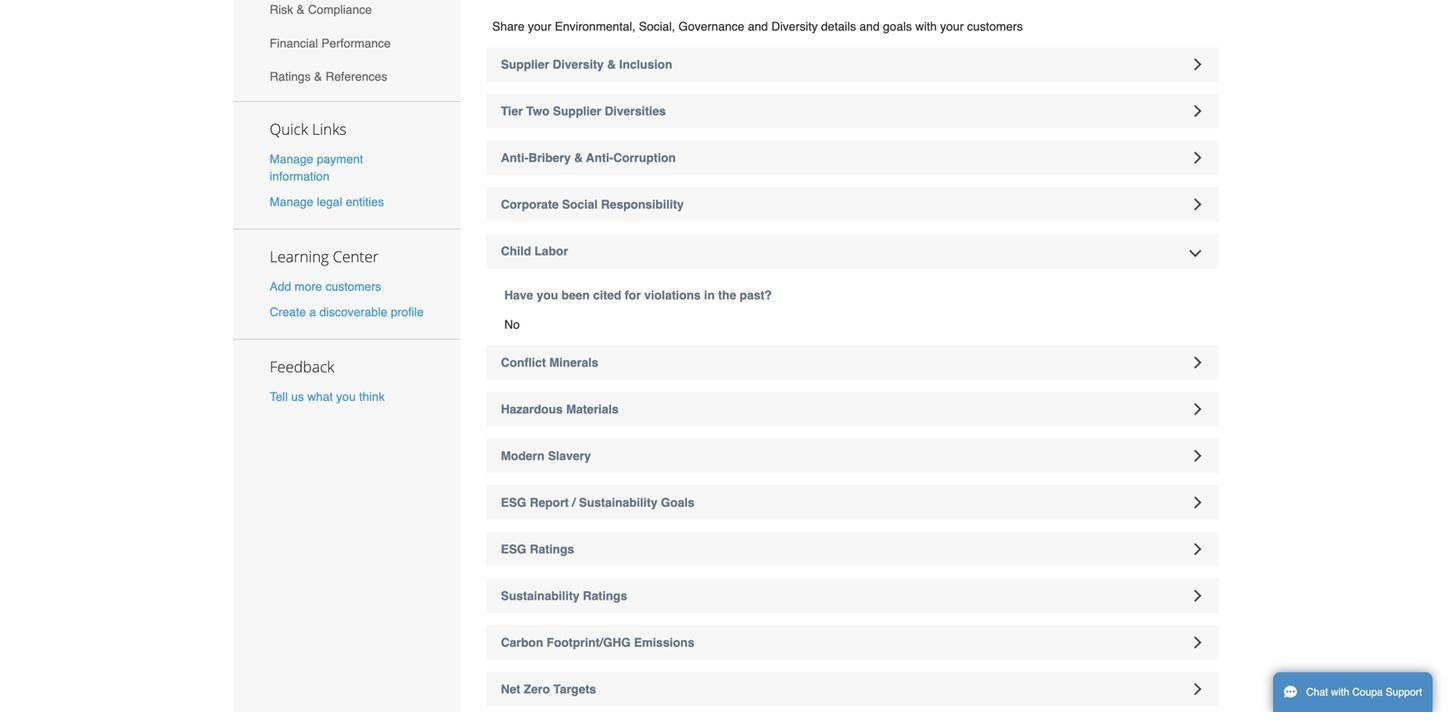 Task type: locate. For each thing, give the bounding box(es) containing it.
ratings down report
[[530, 543, 574, 556]]

corporate social responsibility button
[[486, 187, 1219, 222]]

esg for esg report / sustainability goals
[[501, 496, 527, 510]]

& down financial performance
[[314, 70, 322, 83]]

1 horizontal spatial ratings
[[530, 543, 574, 556]]

sustainability ratings button
[[486, 579, 1219, 613]]

with right goals
[[916, 19, 937, 33]]

manage payment information link
[[270, 152, 363, 183]]

anti-
[[501, 151, 529, 165], [586, 151, 614, 165]]

net zero targets heading
[[486, 672, 1219, 707]]

1 horizontal spatial diversity
[[772, 19, 818, 33]]

diversity left 'details'
[[772, 19, 818, 33]]

1 vertical spatial sustainability
[[501, 589, 580, 603]]

esg report / sustainability goals button
[[486, 485, 1219, 520]]

1 vertical spatial you
[[336, 390, 356, 404]]

carbon footprint/ghg emissions
[[501, 636, 695, 650]]

performance
[[322, 36, 391, 50]]

and
[[748, 19, 768, 33], [860, 19, 880, 33]]

chat with coupa support button
[[1274, 673, 1433, 712]]

create
[[270, 305, 306, 319]]

0 horizontal spatial ratings
[[270, 70, 311, 83]]

ratings down the financial
[[270, 70, 311, 83]]

chat
[[1307, 686, 1329, 699]]

your right the 'share'
[[528, 19, 552, 33]]

&
[[297, 3, 305, 17], [607, 58, 616, 71], [314, 70, 322, 83], [574, 151, 583, 165]]

diversity down environmental,
[[553, 58, 604, 71]]

sustainability
[[579, 496, 658, 510], [501, 589, 580, 603]]

1 vertical spatial diversity
[[553, 58, 604, 71]]

two
[[526, 104, 550, 118]]

anti- down tier
[[501, 151, 529, 165]]

been
[[562, 288, 590, 302]]

your
[[528, 19, 552, 33], [940, 19, 964, 33]]

in
[[704, 288, 715, 302]]

supplier down the 'share'
[[501, 58, 549, 71]]

2 anti- from the left
[[586, 151, 614, 165]]

manage legal entities link
[[270, 195, 384, 209]]

and right governance
[[748, 19, 768, 33]]

you right 'what'
[[336, 390, 356, 404]]

create a discoverable profile
[[270, 305, 424, 319]]

esg inside heading
[[501, 543, 527, 556]]

carbon
[[501, 636, 543, 650]]

0 vertical spatial esg
[[501, 496, 527, 510]]

carbon footprint/ghg emissions heading
[[486, 626, 1219, 660]]

center
[[333, 246, 379, 267]]

share your environmental, social, governance and diversity details and goals with your customers
[[492, 19, 1023, 33]]

esg ratings heading
[[486, 532, 1219, 567]]

sustainability down esg ratings at bottom
[[501, 589, 580, 603]]

manage
[[270, 152, 313, 166], [270, 195, 313, 209]]

supplier diversity & inclusion
[[501, 58, 673, 71]]

no
[[504, 318, 520, 332]]

2 esg from the top
[[501, 543, 527, 556]]

you left been
[[537, 288, 558, 302]]

cited
[[593, 288, 622, 302]]

1 horizontal spatial with
[[1331, 686, 1350, 699]]

diversity
[[772, 19, 818, 33], [553, 58, 604, 71]]

add more customers link
[[270, 280, 381, 293]]

1 vertical spatial with
[[1331, 686, 1350, 699]]

0 horizontal spatial with
[[916, 19, 937, 33]]

risk & compliance
[[270, 3, 372, 17]]

anti- up corporate social responsibility
[[586, 151, 614, 165]]

more
[[295, 280, 322, 293]]

corporate
[[501, 198, 559, 211]]

carbon footprint/ghg emissions button
[[486, 626, 1219, 660]]

net zero targets button
[[486, 672, 1219, 707]]

0 vertical spatial customers
[[967, 19, 1023, 33]]

slavery
[[548, 449, 591, 463]]

sustainability inside heading
[[501, 589, 580, 603]]

sustainability right /
[[579, 496, 658, 510]]

tell us what you think
[[270, 390, 385, 404]]

have you been cited for violations in the past?
[[504, 288, 772, 302]]

manage legal entities
[[270, 195, 384, 209]]

ratings up carbon footprint/ghg emissions
[[583, 589, 627, 603]]

2 horizontal spatial ratings
[[583, 589, 627, 603]]

violations
[[644, 288, 701, 302]]

manage for manage legal entities
[[270, 195, 313, 209]]

risk & compliance link
[[233, 0, 460, 26]]

supplier right two
[[553, 104, 601, 118]]

0 horizontal spatial diversity
[[553, 58, 604, 71]]

financial performance
[[270, 36, 391, 50]]

modern slavery button
[[486, 439, 1219, 473]]

corporate social responsibility heading
[[486, 187, 1219, 222]]

modern
[[501, 449, 545, 463]]

you
[[537, 288, 558, 302], [336, 390, 356, 404]]

manage down the information
[[270, 195, 313, 209]]

manage up the information
[[270, 152, 313, 166]]

0 horizontal spatial you
[[336, 390, 356, 404]]

ratings
[[270, 70, 311, 83], [530, 543, 574, 556], [583, 589, 627, 603]]

1 horizontal spatial and
[[860, 19, 880, 33]]

2 vertical spatial ratings
[[583, 589, 627, 603]]

conflict minerals
[[501, 356, 599, 370]]

1 vertical spatial ratings
[[530, 543, 574, 556]]

manage inside manage payment information
[[270, 152, 313, 166]]

discoverable
[[320, 305, 387, 319]]

with right chat
[[1331, 686, 1350, 699]]

risk
[[270, 3, 293, 17]]

esg left report
[[501, 496, 527, 510]]

supplier
[[501, 58, 549, 71], [553, 104, 601, 118]]

supplier diversity & inclusion button
[[486, 47, 1219, 82]]

1 horizontal spatial you
[[537, 288, 558, 302]]

0 horizontal spatial anti-
[[501, 151, 529, 165]]

diversity inside dropdown button
[[553, 58, 604, 71]]

0 vertical spatial you
[[537, 288, 558, 302]]

social,
[[639, 19, 675, 33]]

1 vertical spatial manage
[[270, 195, 313, 209]]

tier two supplier diversities heading
[[486, 94, 1219, 128]]

child labor heading
[[486, 234, 1219, 268]]

1 horizontal spatial supplier
[[553, 104, 601, 118]]

esg up sustainability ratings
[[501, 543, 527, 556]]

1 manage from the top
[[270, 152, 313, 166]]

2 your from the left
[[940, 19, 964, 33]]

esg inside 'heading'
[[501, 496, 527, 510]]

feedback
[[270, 356, 334, 377]]

quick links
[[270, 119, 347, 139]]

1 vertical spatial supplier
[[553, 104, 601, 118]]

1 esg from the top
[[501, 496, 527, 510]]

tier two supplier diversities
[[501, 104, 666, 118]]

ratings for esg
[[530, 543, 574, 556]]

1 horizontal spatial your
[[940, 19, 964, 33]]

2 manage from the top
[[270, 195, 313, 209]]

profile
[[391, 305, 424, 319]]

0 horizontal spatial supplier
[[501, 58, 549, 71]]

create a discoverable profile link
[[270, 305, 424, 319]]

0 horizontal spatial and
[[748, 19, 768, 33]]

and left goals
[[860, 19, 880, 33]]

your right goals
[[940, 19, 964, 33]]

0 horizontal spatial your
[[528, 19, 552, 33]]

inclusion
[[619, 58, 673, 71]]

1 vertical spatial esg
[[501, 543, 527, 556]]

0 vertical spatial manage
[[270, 152, 313, 166]]

0 vertical spatial with
[[916, 19, 937, 33]]

net zero targets
[[501, 683, 596, 696]]

manage for manage payment information
[[270, 152, 313, 166]]

1 horizontal spatial anti-
[[586, 151, 614, 165]]

0 horizontal spatial customers
[[326, 280, 381, 293]]

0 vertical spatial sustainability
[[579, 496, 658, 510]]

1 horizontal spatial customers
[[967, 19, 1023, 33]]

us
[[291, 390, 304, 404]]

supplier diversity & inclusion heading
[[486, 47, 1219, 82]]



Task type: vqa. For each thing, say whether or not it's contained in the screenshot.
the 08/16/23 08:48 AM UTC
no



Task type: describe. For each thing, give the bounding box(es) containing it.
anti-bribery & anti-corruption button
[[486, 141, 1219, 175]]

have
[[504, 288, 533, 302]]

2 and from the left
[[860, 19, 880, 33]]

support
[[1386, 686, 1423, 699]]

& right risk
[[297, 3, 305, 17]]

you inside button
[[336, 390, 356, 404]]

1 vertical spatial customers
[[326, 280, 381, 293]]

coupa
[[1353, 686, 1383, 699]]

goals
[[661, 496, 695, 510]]

& left inclusion
[[607, 58, 616, 71]]

esg ratings
[[501, 543, 574, 556]]

esg ratings button
[[486, 532, 1219, 567]]

ratings for sustainability
[[583, 589, 627, 603]]

labor
[[535, 244, 568, 258]]

ratings & references
[[270, 70, 387, 83]]

legal
[[317, 195, 342, 209]]

emissions
[[634, 636, 695, 650]]

modern slavery
[[501, 449, 591, 463]]

1 and from the left
[[748, 19, 768, 33]]

quick
[[270, 119, 308, 139]]

corporate social responsibility
[[501, 198, 684, 211]]

esg report / sustainability goals heading
[[486, 485, 1219, 520]]

payment
[[317, 152, 363, 166]]

add
[[270, 280, 291, 293]]

past?
[[740, 288, 772, 302]]

think
[[359, 390, 385, 404]]

hazardous materials
[[501, 402, 619, 416]]

conflict minerals heading
[[486, 345, 1219, 380]]

learning center
[[270, 246, 379, 267]]

hazardous
[[501, 402, 563, 416]]

governance
[[679, 19, 745, 33]]

chat with coupa support
[[1307, 686, 1423, 699]]

tier two supplier diversities button
[[486, 94, 1219, 128]]

footprint/ghg
[[547, 636, 631, 650]]

& right bribery at the left
[[574, 151, 583, 165]]

responsibility
[[601, 198, 684, 211]]

the
[[718, 288, 737, 302]]

report
[[530, 496, 569, 510]]

diversities
[[605, 104, 666, 118]]

learning
[[270, 246, 329, 267]]

0 vertical spatial ratings
[[270, 70, 311, 83]]

financial
[[270, 36, 318, 50]]

sustainability ratings heading
[[486, 579, 1219, 613]]

tier
[[501, 104, 523, 118]]

financial performance link
[[233, 26, 460, 60]]

add more customers
[[270, 280, 381, 293]]

sustainability inside 'heading'
[[579, 496, 658, 510]]

ratings & references link
[[233, 60, 460, 93]]

materials
[[566, 402, 619, 416]]

bribery
[[529, 151, 571, 165]]

environmental,
[[555, 19, 636, 33]]

net
[[501, 683, 521, 696]]

links
[[312, 119, 347, 139]]

entities
[[346, 195, 384, 209]]

anti-bribery & anti-corruption heading
[[486, 141, 1219, 175]]

hazardous materials button
[[486, 392, 1219, 427]]

esg for esg ratings
[[501, 543, 527, 556]]

goals
[[883, 19, 912, 33]]

manage payment information
[[270, 152, 363, 183]]

0 vertical spatial supplier
[[501, 58, 549, 71]]

zero
[[524, 683, 550, 696]]

targets
[[553, 683, 596, 696]]

information
[[270, 170, 330, 183]]

compliance
[[308, 3, 372, 17]]

social
[[562, 198, 598, 211]]

conflict
[[501, 356, 546, 370]]

what
[[307, 390, 333, 404]]

references
[[326, 70, 387, 83]]

hazardous materials heading
[[486, 392, 1219, 427]]

sustainability ratings
[[501, 589, 627, 603]]

tell
[[270, 390, 288, 404]]

conflict minerals button
[[486, 345, 1219, 380]]

a
[[309, 305, 316, 319]]

esg report / sustainability goals
[[501, 496, 695, 510]]

child
[[501, 244, 531, 258]]

details
[[821, 19, 856, 33]]

modern slavery heading
[[486, 439, 1219, 473]]

/
[[572, 496, 576, 510]]

1 anti- from the left
[[501, 151, 529, 165]]

1 your from the left
[[528, 19, 552, 33]]

child labor button
[[486, 234, 1219, 268]]

tell us what you think button
[[270, 388, 385, 405]]

minerals
[[549, 356, 599, 370]]

corruption
[[614, 151, 676, 165]]

share
[[492, 19, 525, 33]]

with inside button
[[1331, 686, 1350, 699]]

0 vertical spatial diversity
[[772, 19, 818, 33]]



